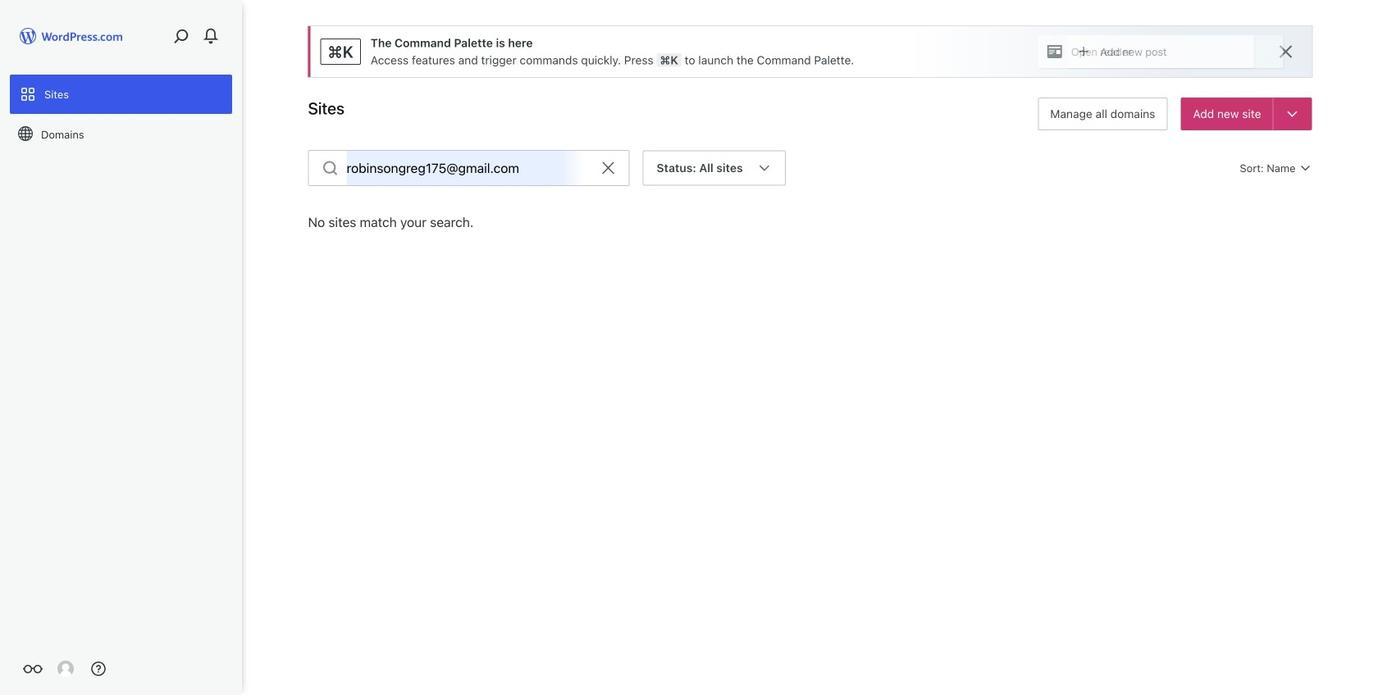 Task type: vqa. For each thing, say whether or not it's contained in the screenshot.
the laptop image
no



Task type: locate. For each thing, give the bounding box(es) containing it.
greg robinson image
[[57, 661, 74, 678]]

None search field
[[308, 150, 630, 186]]



Task type: describe. For each thing, give the bounding box(es) containing it.
close search image
[[588, 158, 629, 178]]

dismiss image
[[1277, 42, 1296, 62]]

displaying all sites. element
[[657, 152, 743, 185]]

reader image
[[23, 660, 43, 680]]

Search search field
[[347, 151, 588, 185]]

sorting by name. switch sorting mode image
[[1300, 162, 1313, 175]]

toggle menu image
[[1286, 107, 1300, 121]]



